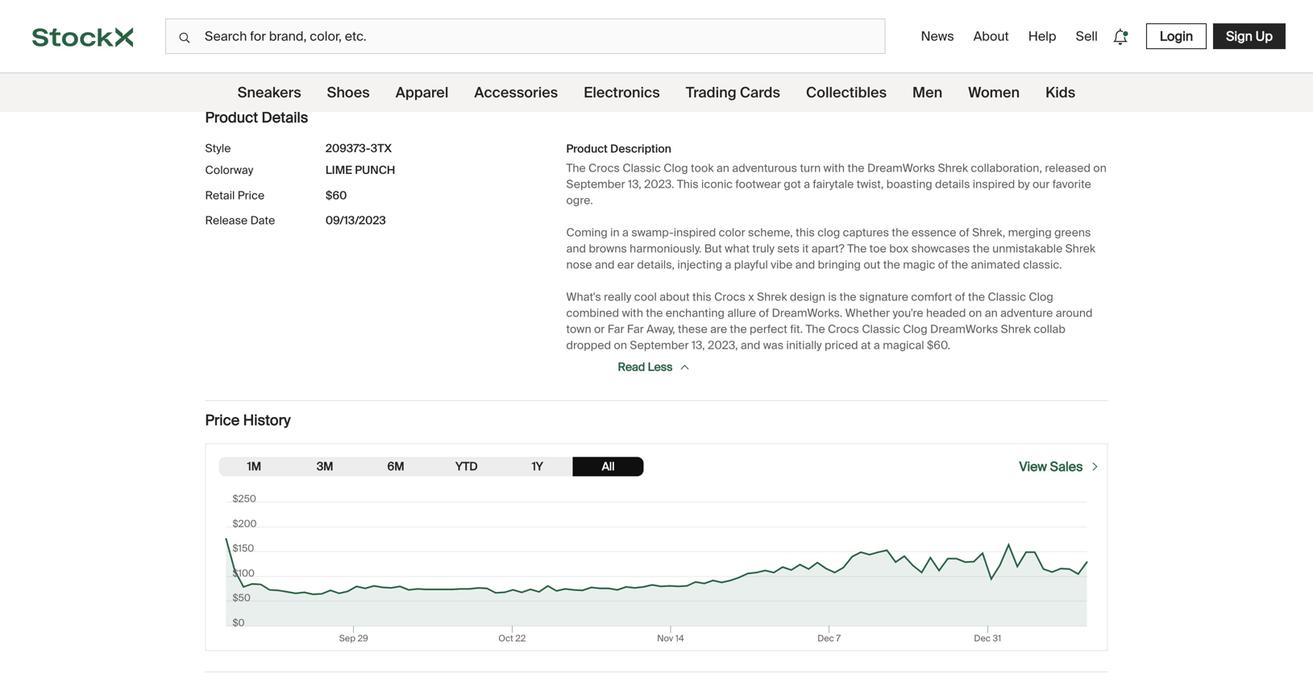 Task type: describe. For each thing, give the bounding box(es) containing it.
color
[[719, 225, 746, 240]]

product category switcher element
[[0, 73, 1313, 112]]

a down "what"
[[725, 258, 732, 273]]

this
[[677, 177, 699, 192]]

product description
[[566, 141, 672, 156]]

$115
[[301, 50, 320, 63]]

dreamworks inside what's really cool about this crocs x shrek design is the signature comfort of the classic clog combined with the enchanting allure of dreamworks. whether you're headed on an adventure around town or far far away, these are the perfect fit. the crocs classic clog dreamworks shrek collab dropped on september 13, 2023, and was initially priced at a magical $60.
[[930, 322, 998, 337]]

initially
[[787, 338, 822, 353]]

$60.
[[927, 338, 951, 353]]

login
[[1160, 28, 1193, 45]]

the down allure on the right top
[[730, 322, 747, 337]]

shrek inside the crocs classic clog took an adventurous turn with the dreamworks shrek collaboration, released on september 13, 2023. this iconic footwear got a fairytale twist, boasting details inspired by our favorite ogre.
[[938, 161, 968, 176]]

news link
[[915, 21, 961, 51]]

6m button
[[361, 458, 431, 477]]

but
[[704, 241, 722, 256]]

1m
[[247, 460, 261, 475]]

lime
[[326, 163, 352, 178]]

iconic
[[702, 177, 733, 192]]

browns
[[589, 241, 627, 256]]

the up box
[[892, 225, 909, 240]]

13, inside the crocs classic clog took an adventurous turn with the dreamworks shrek collaboration, released on september 13, 2023. this iconic footwear got a fairytale twist, boasting details inspired by our favorite ogre.
[[628, 177, 642, 192]]

trading cards
[[686, 83, 780, 102]]

punch
[[355, 163, 395, 178]]

209373-
[[326, 141, 371, 156]]

the down animated
[[968, 290, 985, 305]]

women link
[[969, 73, 1020, 112]]

6m
[[387, 460, 404, 475]]

a right in at the left top of the page
[[622, 225, 629, 240]]

sign
[[1226, 28, 1253, 45]]

last for $35
[[585, 50, 604, 63]]

collectibles link
[[806, 73, 887, 112]]

essence
[[912, 225, 957, 240]]

description
[[610, 141, 672, 156]]

magic
[[903, 258, 936, 273]]

4 last from the left
[[750, 50, 769, 63]]

trading
[[686, 83, 737, 102]]

town
[[566, 322, 591, 337]]

ear
[[618, 258, 635, 273]]

an inside the crocs classic clog took an adventurous turn with the dreamworks shrek collaboration, released on september 13, 2023. this iconic footwear got a fairytale twist, boasting details inspired by our favorite ogre.
[[717, 161, 730, 176]]

history
[[243, 412, 291, 430]]

date
[[250, 213, 275, 228]]

sale: for $37
[[441, 50, 463, 63]]

men link
[[913, 73, 943, 112]]

sales
[[1050, 459, 1083, 476]]

and down it
[[796, 258, 815, 273]]

men
[[913, 83, 943, 102]]

toe
[[870, 241, 887, 256]]

Search... search field
[[165, 19, 886, 54]]

an inside what's really cool about this crocs x shrek design is the signature comfort of the classic clog combined with the enchanting allure of dreamworks. whether you're headed on an adventure around town or far far away, these are the perfect fit. the crocs classic clog dreamworks shrek collab dropped on september 13, 2023, and was initially priced at a magical $60.
[[985, 306, 998, 321]]

signature
[[859, 290, 909, 305]]

electronics link
[[584, 73, 660, 112]]

turn
[[800, 161, 821, 176]]

sell link
[[1070, 21, 1105, 51]]

whether
[[845, 306, 890, 321]]

of left shrek,
[[959, 225, 970, 240]]

at
[[861, 338, 871, 353]]

colorway
[[205, 163, 253, 178]]

released
[[1045, 161, 1091, 176]]

shrek down 'adventure'
[[1001, 322, 1031, 337]]

the inside what's really cool about this crocs x shrek design is the signature comfort of the classic clog combined with the enchanting allure of dreamworks. whether you're headed on an adventure around town or far far away, these are the perfect fit. the crocs classic clog dreamworks shrek collab dropped on september 13, 2023, and was initially priced at a magical $60.
[[806, 322, 825, 337]]

fit.
[[790, 322, 803, 337]]

ytd button
[[431, 458, 502, 477]]

animated
[[971, 258, 1021, 273]]

collectibles
[[806, 83, 887, 102]]

stockx logo link
[[0, 0, 165, 73]]

last sale: $51
[[585, 50, 647, 63]]

up
[[1256, 28, 1273, 45]]

priced
[[825, 338, 858, 353]]

and up 'nose'
[[566, 241, 586, 256]]

product for product description
[[566, 141, 608, 156]]

showcases
[[912, 241, 970, 256]]

0 horizontal spatial $35
[[582, 21, 611, 41]]

2 horizontal spatial $35
[[797, 50, 814, 63]]

vibe
[[771, 258, 793, 273]]

the down showcases on the top right of the page
[[951, 258, 968, 273]]

design
[[790, 290, 826, 305]]

0 vertical spatial price
[[238, 188, 265, 203]]

view sales button
[[1013, 458, 1107, 477]]

a inside what's really cool about this crocs x shrek design is the signature comfort of the classic clog combined with the enchanting allure of dreamworks. whether you're headed on an adventure around town or far far away, these are the perfect fit. the crocs classic clog dreamworks shrek collab dropped on september 13, 2023, and was initially priced at a magical $60.
[[874, 338, 880, 353]]

dreamworks inside the crocs classic clog took an adventurous turn with the dreamworks shrek collaboration, released on september 13, 2023. this iconic footwear got a fairytale twist, boasting details inspired by our favorite ogre.
[[868, 161, 935, 176]]

view sales
[[1019, 459, 1083, 476]]

the crocs classic clog took an adventurous turn with the dreamworks shrek collaboration, released on september 13, 2023. this iconic footwear got a fairytale twist, boasting details inspired by our favorite ogre.
[[566, 161, 1107, 208]]

harmoniously.
[[630, 241, 702, 256]]

inspired inside coming in a swamp-inspired color scheme, this clog captures the essence of shrek, merging greens and browns harmoniously. but what truly sets it apart? the toe box showcases the unmistakable shrek nose and ear details, injecting a playful vibe and bringing out the magic of the animated classic.
[[674, 225, 716, 240]]

fairytale
[[813, 177, 854, 192]]

the down shrek,
[[973, 241, 990, 256]]

about
[[660, 290, 690, 305]]

of up headed
[[955, 290, 966, 305]]

allure
[[728, 306, 756, 321]]

$39
[[251, 21, 280, 41]]

kids
[[1046, 83, 1076, 102]]

was
[[763, 338, 784, 353]]

accessories
[[474, 83, 558, 102]]

unmistakable
[[993, 241, 1063, 256]]

shrek right "x"
[[757, 290, 787, 305]]

the inside coming in a swamp-inspired color scheme, this clog captures the essence of shrek, merging greens and browns harmoniously. but what truly sets it apart? the toe box showcases the unmistakable shrek nose and ear details, injecting a playful vibe and bringing out the magic of the animated classic.
[[847, 241, 867, 256]]

truly
[[753, 241, 775, 256]]

with inside what's really cool about this crocs x shrek design is the signature comfort of the classic clog combined with the enchanting allure of dreamworks. whether you're headed on an adventure around town or far far away, these are the perfect fit. the crocs classic clog dreamworks shrek collab dropped on september 13, 2023, and was initially priced at a magical $60.
[[622, 306, 643, 321]]

captures
[[843, 225, 889, 240]]

sell
[[1076, 28, 1098, 45]]

product details
[[205, 109, 308, 127]]

classic.
[[1023, 258, 1062, 273]]

less
[[648, 360, 673, 375]]

by
[[1018, 177, 1030, 192]]

this inside coming in a swamp-inspired color scheme, this clog captures the essence of shrek, merging greens and browns harmoniously. but what truly sets it apart? the toe box showcases the unmistakable shrek nose and ear details, injecting a playful vibe and bringing out the magic of the animated classic.
[[796, 225, 815, 240]]

it
[[803, 241, 809, 256]]

shrek,
[[972, 225, 1006, 240]]

login button
[[1146, 23, 1207, 49]]



Task type: vqa. For each thing, say whether or not it's contained in the screenshot.
Nike List
no



Task type: locate. For each thing, give the bounding box(es) containing it.
1 far from the left
[[608, 322, 625, 337]]

sign up
[[1226, 28, 1273, 45]]

dreamworks up boasting
[[868, 161, 935, 176]]

1 vertical spatial with
[[622, 306, 643, 321]]

the down "captures"
[[847, 241, 867, 256]]

2023.
[[644, 177, 675, 192]]

an up iconic
[[717, 161, 730, 176]]

0 vertical spatial product
[[205, 109, 258, 127]]

coming in a swamp-inspired color scheme, this clog captures the essence of shrek, merging greens and browns harmoniously. but what truly sets it apart? the toe box showcases the unmistakable shrek nose and ear details, injecting a playful vibe and bringing out the magic of the animated classic.
[[566, 225, 1096, 273]]

apparel
[[396, 83, 449, 102]]

of up perfect
[[759, 306, 769, 321]]

4 sale: from the left
[[772, 50, 794, 63]]

1 horizontal spatial september
[[630, 338, 689, 353]]

on
[[1094, 161, 1107, 176], [969, 306, 982, 321], [614, 338, 627, 353]]

shoes link
[[327, 73, 370, 112]]

2 vertical spatial clog
[[903, 322, 928, 337]]

1 vertical spatial classic
[[988, 290, 1026, 305]]

3 sale: from the left
[[606, 50, 628, 63]]

1 vertical spatial this
[[693, 290, 712, 305]]

boasting
[[887, 177, 933, 192]]

all button
[[573, 458, 644, 477]]

the up away,
[[646, 306, 663, 321]]

1y
[[532, 460, 543, 475]]

away,
[[647, 322, 675, 337]]

you're
[[893, 306, 924, 321]]

far
[[608, 322, 625, 337], [627, 322, 644, 337]]

1 horizontal spatial crocs
[[714, 290, 746, 305]]

release
[[205, 213, 248, 228]]

last down '$37'
[[420, 50, 439, 63]]

group containing 1m
[[206, 445, 657, 490]]

far right or
[[608, 322, 625, 337]]

09/13/2023
[[326, 213, 386, 228]]

group
[[206, 445, 657, 490]]

the up twist,
[[848, 161, 865, 176]]

last for $37
[[420, 50, 439, 63]]

1 vertical spatial crocs
[[714, 290, 746, 305]]

collab
[[1034, 322, 1066, 337]]

what's really cool about this crocs x shrek design is the signature comfort of the classic clog combined with the enchanting allure of dreamworks. whether you're headed on an adventure around town or far far away, these are the perfect fit. the crocs classic clog dreamworks shrek collab dropped on september 13, 2023, and was initially priced at a magical $60.
[[566, 290, 1093, 353]]

2 vertical spatial classic
[[862, 322, 900, 337]]

0 vertical spatial dreamworks
[[868, 161, 935, 176]]

0 vertical spatial with
[[824, 161, 845, 176]]

help
[[1029, 28, 1057, 45]]

2 last from the left
[[420, 50, 439, 63]]

product for product details
[[205, 109, 258, 127]]

sale: for $39
[[276, 50, 298, 63]]

all
[[602, 460, 615, 475]]

1 vertical spatial inspired
[[674, 225, 716, 240]]

0 vertical spatial september
[[566, 177, 625, 192]]

1 horizontal spatial this
[[796, 225, 815, 240]]

0 horizontal spatial on
[[614, 338, 627, 353]]

1 last from the left
[[254, 50, 274, 63]]

$35
[[582, 21, 611, 41], [747, 21, 776, 41], [797, 50, 814, 63]]

september up "ogre."
[[566, 177, 625, 192]]

0 horizontal spatial classic
[[623, 161, 661, 176]]

sale:
[[276, 50, 298, 63], [441, 50, 463, 63], [606, 50, 628, 63], [772, 50, 794, 63]]

0 vertical spatial crocs
[[589, 161, 620, 176]]

0 horizontal spatial with
[[622, 306, 643, 321]]

on up read
[[614, 338, 627, 353]]

classic inside the crocs classic clog took an adventurous turn with the dreamworks shrek collaboration, released on september 13, 2023. this iconic footwear got a fairytale twist, boasting details inspired by our favorite ogre.
[[623, 161, 661, 176]]

this up enchanting
[[693, 290, 712, 305]]

and inside what's really cool about this crocs x shrek design is the signature comfort of the classic clog combined with the enchanting allure of dreamworks. whether you're headed on an adventure around town or far far away, these are the perfect fit. the crocs classic clog dreamworks shrek collab dropped on september 13, 2023, and was initially priced at a magical $60.
[[741, 338, 761, 353]]

september
[[566, 177, 625, 192], [630, 338, 689, 353]]

classic
[[623, 161, 661, 176], [988, 290, 1026, 305], [862, 322, 900, 337]]

2 horizontal spatial on
[[1094, 161, 1107, 176]]

last sale: $115
[[254, 50, 320, 63]]

notification unread icon image
[[1109, 25, 1132, 48]]

crocs down product description
[[589, 161, 620, 176]]

last for $39
[[254, 50, 274, 63]]

2 horizontal spatial clog
[[1029, 290, 1054, 305]]

1 horizontal spatial the
[[806, 322, 825, 337]]

1 vertical spatial product
[[566, 141, 608, 156]]

stockx logo image
[[32, 27, 133, 47]]

2 sale: from the left
[[441, 50, 463, 63]]

product up "ogre."
[[566, 141, 608, 156]]

lime punch
[[326, 163, 395, 178]]

details
[[262, 109, 308, 127]]

is
[[828, 290, 837, 305]]

clog
[[664, 161, 688, 176], [1029, 290, 1054, 305], [903, 322, 928, 337]]

the inside the crocs classic clog took an adventurous turn with the dreamworks shrek collaboration, released on september 13, 2023. this iconic footwear got a fairytale twist, boasting details inspired by our favorite ogre.
[[848, 161, 865, 176]]

clog down 'you're' at the top
[[903, 322, 928, 337]]

price up release date
[[238, 188, 265, 203]]

the down dreamworks.
[[806, 322, 825, 337]]

1y button
[[502, 458, 573, 477]]

1 horizontal spatial inspired
[[973, 177, 1015, 192]]

crocs up priced
[[828, 322, 859, 337]]

1 horizontal spatial far
[[627, 322, 644, 337]]

sets
[[778, 241, 800, 256]]

1 vertical spatial on
[[969, 306, 982, 321]]

release date
[[205, 213, 275, 228]]

1 horizontal spatial an
[[985, 306, 998, 321]]

0 vertical spatial on
[[1094, 161, 1107, 176]]

clog up 'adventure'
[[1029, 290, 1054, 305]]

crocs inside the crocs classic clog took an adventurous turn with the dreamworks shrek collaboration, released on september 13, 2023. this iconic footwear got a fairytale twist, boasting details inspired by our favorite ogre.
[[589, 161, 620, 176]]

the down box
[[883, 258, 900, 273]]

209373-3tx
[[326, 141, 392, 156]]

a right at
[[874, 338, 880, 353]]

cards
[[740, 83, 780, 102]]

1 horizontal spatial product
[[566, 141, 608, 156]]

what's
[[566, 290, 601, 305]]

clog inside the crocs classic clog took an adventurous turn with the dreamworks shrek collaboration, released on september 13, 2023. this iconic footwear got a fairytale twist, boasting details inspired by our favorite ogre.
[[664, 161, 688, 176]]

favorite
[[1053, 177, 1092, 192]]

2 vertical spatial on
[[614, 338, 627, 353]]

headed
[[926, 306, 966, 321]]

the inside the crocs classic clog took an adventurous turn with the dreamworks shrek collaboration, released on september 13, 2023. this iconic footwear got a fairytale twist, boasting details inspired by our favorite ogre.
[[566, 161, 586, 176]]

1 vertical spatial price
[[205, 412, 240, 430]]

apparel link
[[396, 73, 449, 112]]

style
[[205, 141, 231, 156]]

an
[[717, 161, 730, 176], [985, 306, 998, 321]]

read less button
[[613, 354, 695, 381]]

last sale: $41
[[420, 50, 482, 63]]

details
[[935, 177, 970, 192]]

september inside the crocs classic clog took an adventurous turn with the dreamworks shrek collaboration, released on september 13, 2023. this iconic footwear got a fairytale twist, boasting details inspired by our favorite ogre.
[[566, 177, 625, 192]]

0 horizontal spatial this
[[693, 290, 712, 305]]

13,
[[628, 177, 642, 192], [692, 338, 705, 353]]

the right is
[[840, 290, 857, 305]]

2 horizontal spatial the
[[847, 241, 867, 256]]

0 horizontal spatial 13,
[[628, 177, 642, 192]]

sale: up cards
[[772, 50, 794, 63]]

sale: left "$115" on the top left of page
[[276, 50, 298, 63]]

0 horizontal spatial the
[[566, 161, 586, 176]]

a right got
[[804, 177, 810, 192]]

1 vertical spatial dreamworks
[[930, 322, 998, 337]]

combined
[[566, 306, 619, 321]]

sale: for $35
[[606, 50, 628, 63]]

1 horizontal spatial $35
[[747, 21, 776, 41]]

these
[[678, 322, 708, 337]]

product up style
[[205, 109, 258, 127]]

the up "ogre."
[[566, 161, 586, 176]]

2 horizontal spatial classic
[[988, 290, 1026, 305]]

sale: left $41 at left top
[[441, 50, 463, 63]]

1 horizontal spatial 13,
[[692, 338, 705, 353]]

sign up button
[[1214, 23, 1286, 49]]

$35 up last sale: $51
[[582, 21, 611, 41]]

2 horizontal spatial crocs
[[828, 322, 859, 337]]

inspired inside the crocs classic clog took an adventurous turn with the dreamworks shrek collaboration, released on september 13, 2023. this iconic footwear got a fairytale twist, boasting details inspired by our favorite ogre.
[[973, 177, 1015, 192]]

around
[[1056, 306, 1093, 321]]

shrek down 'greens'
[[1066, 241, 1096, 256]]

retail
[[205, 188, 235, 203]]

classic down description
[[623, 161, 661, 176]]

trading cards link
[[686, 73, 780, 112]]

shrek inside coming in a swamp-inspired color scheme, this clog captures the essence of shrek, merging greens and browns harmoniously. but what truly sets it apart? the toe box showcases the unmistakable shrek nose and ear details, injecting a playful vibe and bringing out the magic of the animated classic.
[[1066, 241, 1096, 256]]

and down browns at the top left of page
[[595, 258, 615, 273]]

a inside the crocs classic clog took an adventurous turn with the dreamworks shrek collaboration, released on september 13, 2023. this iconic footwear got a fairytale twist, boasting details inspired by our favorite ogre.
[[804, 177, 810, 192]]

on right released
[[1094, 161, 1107, 176]]

0 horizontal spatial product
[[205, 109, 258, 127]]

crocs up allure on the right top
[[714, 290, 746, 305]]

box
[[890, 241, 909, 256]]

accessories link
[[474, 73, 558, 112]]

2 vertical spatial crocs
[[828, 322, 859, 337]]

0 horizontal spatial far
[[608, 322, 625, 337]]

1 vertical spatial the
[[847, 241, 867, 256]]

and left was
[[741, 338, 761, 353]]

with inside the crocs classic clog took an adventurous turn with the dreamworks shrek collaboration, released on september 13, 2023. this iconic footwear got a fairytale twist, boasting details inspired by our favorite ogre.
[[824, 161, 845, 176]]

0 horizontal spatial inspired
[[674, 225, 716, 240]]

classic up 'adventure'
[[988, 290, 1026, 305]]

read less
[[618, 360, 673, 375]]

with up fairytale
[[824, 161, 845, 176]]

of down showcases on the top right of the page
[[938, 258, 949, 273]]

$35 up last sale: $35
[[747, 21, 776, 41]]

1 vertical spatial 13,
[[692, 338, 705, 353]]

0 vertical spatial an
[[717, 161, 730, 176]]

this up it
[[796, 225, 815, 240]]

perfect
[[750, 322, 788, 337]]

the
[[848, 161, 865, 176], [892, 225, 909, 240], [973, 241, 990, 256], [883, 258, 900, 273], [951, 258, 968, 273], [840, 290, 857, 305], [968, 290, 985, 305], [646, 306, 663, 321], [730, 322, 747, 337]]

scheme,
[[748, 225, 793, 240]]

help link
[[1022, 21, 1063, 51]]

13, inside what's really cool about this crocs x shrek design is the signature comfort of the classic clog combined with the enchanting allure of dreamworks. whether you're headed on an adventure around town or far far away, these are the perfect fit. the crocs classic clog dreamworks shrek collab dropped on september 13, 2023, and was initially priced at a magical $60.
[[692, 338, 705, 353]]

a
[[804, 177, 810, 192], [622, 225, 629, 240], [725, 258, 732, 273], [874, 338, 880, 353]]

dreamworks down headed
[[930, 322, 998, 337]]

september down away,
[[630, 338, 689, 353]]

the
[[566, 161, 586, 176], [847, 241, 867, 256], [806, 322, 825, 337]]

1 sale: from the left
[[276, 50, 298, 63]]

13, left 2023.
[[628, 177, 642, 192]]

about
[[974, 28, 1009, 45]]

0 horizontal spatial september
[[566, 177, 625, 192]]

last
[[254, 50, 274, 63], [420, 50, 439, 63], [585, 50, 604, 63], [750, 50, 769, 63]]

far left away,
[[627, 322, 644, 337]]

or
[[594, 322, 605, 337]]

1 vertical spatial an
[[985, 306, 998, 321]]

this inside what's really cool about this crocs x shrek design is the signature comfort of the classic clog combined with the enchanting allure of dreamworks. whether you're headed on an adventure around town or far far away, these are the perfect fit. the crocs classic clog dreamworks shrek collab dropped on september 13, 2023, and was initially priced at a magical $60.
[[693, 290, 712, 305]]

out
[[864, 258, 881, 273]]

sale: left $51
[[606, 50, 628, 63]]

coming
[[566, 225, 608, 240]]

0 horizontal spatial an
[[717, 161, 730, 176]]

last up cards
[[750, 50, 769, 63]]

0 horizontal spatial crocs
[[589, 161, 620, 176]]

september inside what's really cool about this crocs x shrek design is the signature comfort of the classic clog combined with the enchanting allure of dreamworks. whether you're headed on an adventure around town or far far away, these are the perfect fit. the crocs classic clog dreamworks shrek collab dropped on september 13, 2023, and was initially priced at a magical $60.
[[630, 338, 689, 353]]

price history
[[205, 412, 291, 430]]

inspired up but
[[674, 225, 716, 240]]

collaboration,
[[971, 161, 1043, 176]]

dropped
[[566, 338, 611, 353]]

read
[[618, 360, 645, 375]]

retail price
[[205, 188, 265, 203]]

1 horizontal spatial classic
[[862, 322, 900, 337]]

1m button
[[219, 458, 290, 477]]

1 vertical spatial september
[[630, 338, 689, 353]]

twist,
[[857, 177, 884, 192]]

with down cool
[[622, 306, 643, 321]]

13, down these
[[692, 338, 705, 353]]

1 horizontal spatial on
[[969, 306, 982, 321]]

0 vertical spatial clog
[[664, 161, 688, 176]]

0 vertical spatial the
[[566, 161, 586, 176]]

0 vertical spatial this
[[796, 225, 815, 240]]

on right headed
[[969, 306, 982, 321]]

2023,
[[708, 338, 738, 353]]

0 vertical spatial 13,
[[628, 177, 642, 192]]

1 horizontal spatial with
[[824, 161, 845, 176]]

1 vertical spatial clog
[[1029, 290, 1054, 305]]

shrek up details
[[938, 161, 968, 176]]

1 horizontal spatial clog
[[903, 322, 928, 337]]

news
[[921, 28, 954, 45]]

an left 'adventure'
[[985, 306, 998, 321]]

price left history
[[205, 412, 240, 430]]

2 far from the left
[[627, 322, 644, 337]]

$150
[[912, 21, 948, 41]]

0 vertical spatial classic
[[623, 161, 661, 176]]

this
[[796, 225, 815, 240], [693, 290, 712, 305]]

3 last from the left
[[585, 50, 604, 63]]

last left $51
[[585, 50, 604, 63]]

with
[[824, 161, 845, 176], [622, 306, 643, 321]]

inspired down collaboration,
[[973, 177, 1015, 192]]

2 vertical spatial the
[[806, 322, 825, 337]]

adventurous
[[732, 161, 797, 176]]

0 vertical spatial inspired
[[973, 177, 1015, 192]]

our
[[1033, 177, 1050, 192]]

last down $39
[[254, 50, 274, 63]]

classic down whether
[[862, 322, 900, 337]]

ytd
[[456, 460, 478, 475]]

$150 link
[[906, 0, 1057, 76]]

shoes
[[327, 83, 370, 102]]

on inside the crocs classic clog took an adventurous turn with the dreamworks shrek collaboration, released on september 13, 2023. this iconic footwear got a fairytale twist, boasting details inspired by our favorite ogre.
[[1094, 161, 1107, 176]]

clog up 'this'
[[664, 161, 688, 176]]

$35 up collectibles link at the top right of page
[[797, 50, 814, 63]]

details,
[[637, 258, 675, 273]]

0 horizontal spatial clog
[[664, 161, 688, 176]]



